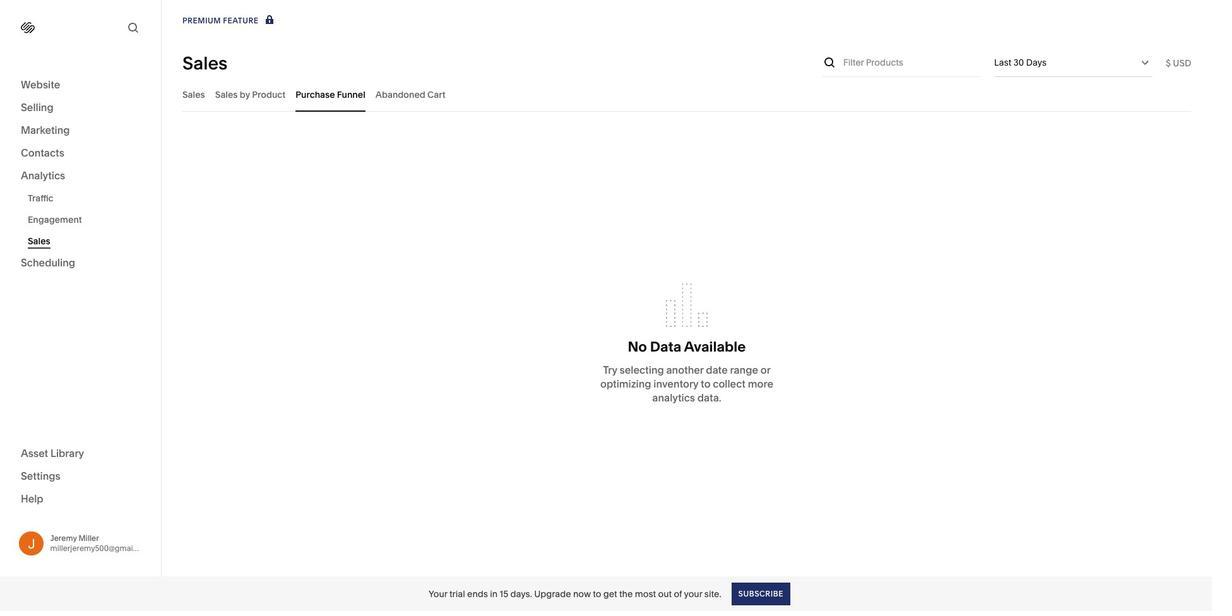 Task type: locate. For each thing, give the bounding box(es) containing it.
product
[[252, 89, 286, 100]]

in
[[490, 588, 498, 600]]

last
[[995, 57, 1012, 68]]

optimizing
[[601, 377, 652, 390]]

engagement
[[28, 214, 82, 226]]

now
[[574, 588, 591, 600]]

sales button
[[183, 77, 205, 112]]

library
[[51, 447, 84, 460]]

traffic link
[[28, 188, 147, 209]]

scheduling link
[[21, 256, 140, 271]]

$
[[1167, 57, 1172, 69]]

premium
[[183, 16, 221, 25]]

30
[[1014, 57, 1025, 68]]

Filter Products field
[[844, 56, 981, 69]]

to up data.
[[701, 377, 711, 390]]

purchase
[[296, 89, 335, 100]]

to inside the try selecting another date range or optimizing inventory to collect more analytics data.
[[701, 377, 711, 390]]

tab list
[[183, 77, 1192, 112]]

site.
[[705, 588, 722, 600]]

0 horizontal spatial to
[[593, 588, 602, 600]]

to left get
[[593, 588, 602, 600]]

data
[[650, 338, 682, 355]]

the
[[620, 588, 633, 600]]

date
[[706, 364, 728, 376]]

analytics
[[21, 169, 65, 182]]

1 vertical spatial to
[[593, 588, 602, 600]]

to
[[701, 377, 711, 390], [593, 588, 602, 600]]

selecting
[[620, 364, 664, 376]]

sales link
[[28, 231, 147, 252]]

your
[[684, 588, 703, 600]]

last 30 days
[[995, 57, 1047, 68]]

data.
[[698, 391, 722, 404]]

days.
[[511, 588, 532, 600]]

purchase funnel
[[296, 89, 366, 100]]

0 vertical spatial to
[[701, 377, 711, 390]]

marketing link
[[21, 123, 140, 138]]

purchase funnel button
[[296, 77, 366, 112]]

millerjeremy500@gmail.com
[[50, 544, 153, 553]]

miller
[[79, 534, 99, 543]]

available
[[684, 338, 746, 355]]

no
[[628, 338, 647, 355]]

cart
[[428, 89, 446, 100]]

sales by product
[[215, 89, 286, 100]]

no data available
[[628, 338, 746, 355]]

most
[[635, 588, 656, 600]]

tab list containing sales
[[183, 77, 1192, 112]]

jeremy
[[50, 534, 77, 543]]

help
[[21, 492, 43, 505]]

selling link
[[21, 100, 140, 116]]

asset
[[21, 447, 48, 460]]

$ usd
[[1167, 57, 1192, 69]]

sales
[[183, 52, 228, 74], [183, 89, 205, 100], [215, 89, 238, 100], [28, 236, 50, 247]]

settings link
[[21, 469, 140, 484]]

more
[[748, 377, 774, 390]]

or
[[761, 364, 771, 376]]

1 horizontal spatial to
[[701, 377, 711, 390]]



Task type: vqa. For each thing, say whether or not it's contained in the screenshot.
get
yes



Task type: describe. For each thing, give the bounding box(es) containing it.
premium feature
[[183, 16, 259, 25]]

out
[[659, 588, 672, 600]]

sales inside button
[[215, 89, 238, 100]]

to for now
[[593, 588, 602, 600]]

feature
[[223, 16, 259, 25]]

collect
[[713, 377, 746, 390]]

your
[[429, 588, 448, 600]]

another
[[667, 364, 704, 376]]

15
[[500, 588, 509, 600]]

of
[[674, 588, 682, 600]]

try selecting another date range or optimizing inventory to collect more analytics data.
[[601, 364, 774, 404]]

ends
[[467, 588, 488, 600]]

engagement link
[[28, 209, 147, 231]]

to for inventory
[[701, 377, 711, 390]]

jeremy miller millerjeremy500@gmail.com
[[50, 534, 153, 553]]

marketing
[[21, 124, 70, 136]]

trial
[[450, 588, 465, 600]]

abandoned cart button
[[376, 77, 446, 112]]

range
[[731, 364, 759, 376]]

try
[[603, 364, 618, 376]]

days
[[1027, 57, 1047, 68]]

analytics
[[653, 391, 696, 404]]

abandoned
[[376, 89, 426, 100]]

analytics link
[[21, 169, 140, 184]]

website link
[[21, 78, 140, 93]]

your trial ends in 15 days. upgrade now to get the most out of your site.
[[429, 588, 722, 600]]

subscribe button
[[732, 583, 791, 605]]

sales by product button
[[215, 77, 286, 112]]

selling
[[21, 101, 53, 114]]

contacts link
[[21, 146, 140, 161]]

scheduling
[[21, 256, 75, 269]]

get
[[604, 588, 618, 600]]

contacts
[[21, 147, 64, 159]]

asset library link
[[21, 446, 140, 461]]

usd
[[1174, 57, 1192, 69]]

by
[[240, 89, 250, 100]]

subscribe
[[739, 589, 784, 599]]

inventory
[[654, 377, 699, 390]]

website
[[21, 78, 60, 91]]

funnel
[[337, 89, 366, 100]]

traffic
[[28, 193, 53, 204]]

abandoned cart
[[376, 89, 446, 100]]

last 30 days button
[[995, 49, 1153, 76]]

upgrade
[[535, 588, 571, 600]]

settings
[[21, 470, 61, 482]]

premium feature button
[[183, 14, 276, 28]]

help link
[[21, 492, 43, 506]]

asset library
[[21, 447, 84, 460]]



